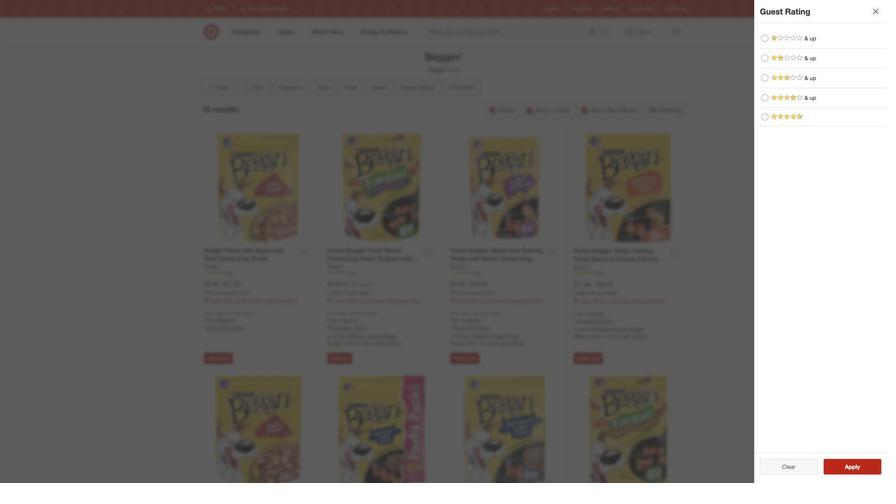 Task type: vqa. For each thing, say whether or not it's contained in the screenshot.
$199.99 "online"
no



Task type: describe. For each thing, give the bounding box(es) containing it.
find stores
[[666, 6, 688, 11]]

circle
[[644, 6, 655, 11]]

when for $3.49
[[451, 290, 462, 295]]

filter
[[217, 84, 229, 91]]

apply. inside free shipping * * exclusions apply. in stock at  baton rouge siegen ready within 2 hours with pickup
[[601, 318, 614, 324]]

What can we help you find? suggestions appear below search field
[[426, 24, 602, 40]]

2 for purina beggin' small breed chewy dog treats original with bacon - 6oz
[[357, 341, 360, 347]]

deals
[[372, 84, 386, 91]]

save for beggin' pizza with bacon and pork chewy dog treats
[[211, 298, 222, 304]]

with inside the purina beggin' strips dog training treats with bacon chewy dog treats
[[469, 255, 480, 262]]

same day delivery button
[[577, 102, 643, 118]]

rouge inside $11.69 - $20.99 at baton rouge siegen
[[591, 290, 604, 296]]

beggin' left 6oz
[[327, 263, 344, 269]]

baton inside free shipping * * exclusions apply. in stock at  baton rouge siegen ready within 2 hours with pickup
[[599, 326, 612, 332]]

and inside "beggin' pizza with bacon and pork chewy dog treats"
[[274, 247, 284, 254]]

ready for purina beggin' small breed chewy dog treats original with bacon - 6oz
[[327, 341, 342, 347]]

add to cart button for $3.49
[[451, 353, 480, 364]]

exclusions for beggin' pizza with bacon and pork chewy dog treats
[[206, 325, 230, 331]]

6oz
[[350, 263, 360, 270]]

apply
[[845, 463, 861, 471]]

food, for original
[[374, 298, 385, 304]]

beggin' inside "beggin' pizza with bacon and pork chewy dog treats"
[[204, 247, 225, 254]]

apply button
[[824, 459, 882, 475]]

stock for purina beggin' strips dog training treats with bacon chewy dog treats
[[456, 334, 468, 340]]

328 link
[[574, 270, 683, 276]]

treats for purina beggin' strips dog training treats with bacon chewy dog treats
[[510, 298, 522, 304]]

cart for $3.69
[[222, 356, 230, 361]]

dog inside purina beggin' small breed chewy dog treats original with bacon - 6oz
[[347, 255, 358, 262]]

free for purina beggin' small breed chewy dog treats original with bacon - 6oz
[[327, 318, 337, 324]]

guest rating inside guest rating "dialog"
[[760, 6, 811, 16]]

$35 for $20.99
[[481, 311, 488, 316]]

treats up $3.49 - $20.99 when purchased online
[[451, 255, 467, 262]]

10
[[201, 104, 210, 114]]

free for purina beggin' strips dog training treats with bacon chewy dog treats
[[451, 318, 461, 324]]

guest rating dialog
[[755, 0, 888, 483]]

weekly
[[571, 6, 585, 11]]

day
[[607, 107, 617, 114]]

redcard link
[[603, 6, 620, 12]]

stock inside free shipping * * exclusions apply. in stock at  baton rouge siegen ready within 2 hours with pickup
[[579, 326, 592, 332]]

food, for cheese
[[621, 298, 632, 304]]

orders for $0.58
[[366, 311, 378, 316]]

purina beggin' strips training treats bacon & cheese flavors dog treats
[[574, 247, 658, 271]]

$3.49 ( $0.58 /ounce ) at baton rouge siegen
[[327, 280, 373, 295]]

target circle
[[631, 6, 655, 11]]

find
[[666, 6, 674, 11]]

filter button
[[201, 80, 234, 95]]

find stores link
[[666, 6, 688, 12]]

results
[[213, 104, 239, 114]]

same
[[591, 107, 605, 114]]

purina beggin' strips training treats bacon & cheese flavors dog treats link
[[574, 247, 667, 271]]

store
[[557, 107, 570, 114]]

beggin' up (10)
[[425, 50, 462, 63]]

flavors
[[638, 255, 658, 262]]

treats up $11.69
[[574, 255, 590, 262]]

litter for purina beggin' strips training treats bacon & cheese flavors dog treats
[[657, 298, 667, 304]]

$3.69 - $17.79 when purchased online
[[204, 280, 249, 295]]

pet for bacon
[[489, 298, 496, 304]]

shop
[[536, 107, 550, 114]]

pickup
[[498, 107, 516, 114]]

litter for beggin' pizza with bacon and pork chewy dog treats
[[287, 298, 297, 304]]

type
[[317, 84, 329, 91]]

fpo/apo
[[449, 84, 474, 91]]

$20.99 for $3.49 - $20.99
[[470, 280, 487, 288]]

price
[[344, 84, 357, 91]]

dog inside "beggin' pizza with bacon and pork chewy dog treats"
[[238, 255, 249, 262]]

10 results
[[201, 104, 239, 114]]

purina beggin' small breed chewy dog treats original with bacon - 6oz link
[[327, 247, 420, 270]]

fpo/apo button
[[443, 80, 480, 95]]

shop in store
[[536, 107, 570, 114]]

stock for purina beggin' small breed chewy dog treats original with bacon - 6oz
[[333, 334, 345, 340]]

beggin' link for beggin' pizza with bacon and pork chewy dog treats
[[204, 263, 221, 270]]

weekly ad link
[[571, 6, 591, 12]]

clear
[[783, 463, 796, 471]]

category button
[[273, 80, 308, 95]]

clear button
[[760, 459, 818, 475]]

20% for bacon
[[593, 298, 604, 304]]

pickup inside free shipping * * exclusions apply. in stock at  baton rouge siegen ready within 2 hours with pickup
[[632, 333, 647, 339]]

328
[[596, 271, 603, 276]]

in for purina beggin' small breed chewy dog treats original with bacon - 6oz
[[327, 334, 331, 340]]

add for $3.69
[[207, 356, 215, 361]]

$35 for $17.79
[[234, 311, 241, 316]]

guest inside guest rating "dialog"
[[760, 6, 783, 16]]

food, for bacon
[[497, 298, 508, 304]]

orders for $17.79
[[242, 311, 255, 316]]

beggin' pizza with bacon and pork chewy dog treats link
[[204, 247, 297, 263]]

1 & up radio from the top
[[762, 55, 769, 62]]

pizza
[[226, 247, 240, 254]]

with inside "beggin' pizza with bacon and pork chewy dog treats"
[[242, 247, 254, 254]]

same day delivery
[[591, 107, 638, 114]]

and for purina beggin' small breed chewy dog treats original with bacon - 6oz
[[401, 298, 409, 304]]

online for $20.99
[[484, 290, 496, 295]]

baton inside $3.49 ( $0.58 /ounce ) at baton rouge siegen
[[332, 290, 344, 295]]

add to cart for $3.49
[[454, 356, 477, 361]]

within for purina beggin' small breed chewy dog treats original with bacon - 6oz
[[343, 341, 356, 347]]

beggin' inside beggin' beggin' (10)
[[429, 66, 448, 73]]

1152
[[473, 270, 482, 275]]

ready inside free shipping * * exclusions apply. in stock at  baton rouge siegen ready within 2 hours with pickup
[[574, 333, 588, 339]]

purchased for $17.79
[[216, 290, 237, 295]]

chewy inside "beggin' pizza with bacon and pork chewy dog treats"
[[218, 255, 237, 262]]

baton inside $11.69 - $20.99 at baton rouge siegen
[[579, 290, 590, 296]]

beggin' beggin' (10)
[[425, 50, 462, 73]]

beggin' inside the purina beggin' strips dog training treats with bacon chewy dog treats
[[470, 247, 490, 254]]

siegen inside $11.69 - $20.99 at baton rouge siegen
[[605, 290, 618, 296]]

apply. for purina beggin' small breed chewy dog treats original with bacon - 6oz
[[354, 325, 368, 331]]

rating inside "dialog"
[[785, 6, 811, 16]]

bacon inside purina beggin' small breed chewy dog treats original with bacon - 6oz
[[327, 263, 345, 270]]

free inside free shipping * * exclusions apply. in stock at  baton rouge siegen ready within 2 hours with pickup
[[574, 310, 584, 317]]

rouge inside $3.49 ( $0.58 /ounce ) at baton rouge siegen
[[345, 290, 357, 295]]

and for beggin' pizza with bacon and pork chewy dog treats
[[277, 298, 286, 304]]

1 & up from the top
[[805, 35, 817, 42]]

weekly ad
[[571, 6, 591, 11]]

training inside purina beggin' strips training treats bacon & cheese flavors dog treats
[[632, 247, 654, 254]]

ad
[[586, 6, 591, 11]]

small
[[368, 247, 383, 254]]

treats inside "beggin' pizza with bacon and pork chewy dog treats"
[[251, 255, 267, 262]]

free shipping * * exclusions apply. in stock at  baton rouge siegen ready within 2 hours with pickup
[[574, 310, 647, 339]]

bacon inside purina beggin' strips training treats bacon & cheese flavors dog treats
[[592, 255, 609, 262]]

on for with
[[482, 298, 487, 304]]

beggin' inside purina beggin' strips training treats bacon & cheese flavors dog treats
[[593, 247, 613, 254]]

$11.69
[[574, 281, 591, 288]]

only for $17.79
[[204, 311, 213, 316]]

shipping button
[[646, 102, 686, 118]]

ready for purina beggin' strips dog training treats with bacon chewy dog treats
[[451, 341, 465, 347]]

target circle link
[[631, 6, 655, 12]]

guest rating button
[[395, 80, 440, 95]]

$35 for $0.58
[[358, 311, 364, 316]]

redcard
[[603, 6, 620, 11]]

breed
[[385, 247, 401, 254]]

beggin' inside purina beggin' small breed chewy dog treats original with bacon - 6oz
[[346, 247, 367, 254]]

within inside free shipping * * exclusions apply. in stock at  baton rouge siegen ready within 2 hours with pickup
[[589, 333, 603, 339]]

category
[[279, 84, 302, 91]]

price button
[[338, 80, 363, 95]]

3 & up radio from the top
[[762, 94, 769, 101]]

rouge inside free shipping * * exclusions apply. in stock at  baton rouge siegen ready within 2 hours with pickup
[[613, 326, 628, 332]]

shipping
[[659, 107, 682, 114]]

ships for $0.58
[[337, 311, 347, 316]]

treats up $11.69 - $20.99 at baton rouge siegen
[[587, 263, 603, 271]]

- for purina beggin' strips training treats bacon & cheese flavors dog treats
[[593, 281, 595, 288]]

stores
[[675, 6, 688, 11]]

purina beggin' strips dog training treats with bacon chewy dog treats
[[451, 247, 543, 270]]

type button
[[311, 80, 335, 95]]

add to cart button for $11.69
[[574, 353, 603, 364]]

only ships with $35 orders free shipping * * exclusions apply. in stock at  baton rouge siegen ready within 2 hours with pickup for $20.99
[[451, 311, 524, 347]]

registry link
[[544, 6, 560, 12]]

)
[[371, 281, 373, 287]]

beggin' up $3.49 - $20.99 when purchased online
[[451, 263, 468, 269]]



Task type: locate. For each thing, give the bounding box(es) containing it.
only down $3.49 - $20.99 when purchased online
[[451, 311, 459, 316]]

0 horizontal spatial online
[[238, 290, 249, 295]]

2 to from the left
[[463, 356, 467, 361]]

at inside $3.49 ( $0.58 /ounce ) at baton rouge siegen
[[327, 290, 331, 295]]

0 horizontal spatial ready
[[327, 341, 342, 347]]

$35 down $3.49 ( $0.58 /ounce ) at baton rouge siegen
[[358, 311, 364, 316]]

4 & up from the top
[[805, 94, 817, 101]]

strips inside purina beggin' strips training treats bacon & cheese flavors dog treats
[[615, 247, 631, 254]]

ships down $3.69 - $17.79 when purchased online
[[214, 311, 224, 316]]

$20.99 inside $3.49 - $20.99 when purchased online
[[470, 280, 487, 288]]

1 horizontal spatial training
[[632, 247, 654, 254]]

2 horizontal spatial stock
[[579, 326, 592, 332]]

ships inside the only ships with $35 orders free shipping * * exclusions apply.
[[214, 311, 224, 316]]

- inside $11.69 - $20.99 at baton rouge siegen
[[593, 281, 595, 288]]

shop in store button
[[523, 102, 575, 118]]

ships down $3.49 ( $0.58 /ounce ) at baton rouge siegen
[[337, 311, 347, 316]]

beggin' left (10)
[[429, 66, 448, 73]]

0 horizontal spatial add
[[207, 356, 215, 361]]

0 vertical spatial guest
[[760, 6, 783, 16]]

target
[[631, 6, 642, 11]]

save for purina beggin' strips training treats bacon & cheese flavors dog treats
[[581, 298, 592, 304]]

2 inside free shipping * * exclusions apply. in stock at  baton rouge siegen ready within 2 hours with pickup
[[604, 333, 607, 339]]

bacon inside "beggin' pizza with bacon and pork chewy dog treats"
[[255, 247, 272, 254]]

2 add from the left
[[454, 356, 462, 361]]

2 orders from the left
[[366, 311, 378, 316]]

apply. for purina beggin' strips dog training treats with bacon chewy dog treats
[[477, 325, 491, 331]]

hours
[[608, 333, 621, 339], [361, 341, 374, 347], [485, 341, 497, 347]]

1 vertical spatial guest
[[401, 84, 416, 91]]

0 horizontal spatial to
[[217, 356, 221, 361]]

3 add from the left
[[577, 356, 585, 361]]

shipping down $3.49 ( $0.58 /ounce ) at baton rouge siegen
[[339, 318, 358, 324]]

2 when from the left
[[451, 290, 462, 295]]

0 horizontal spatial cart
[[222, 356, 230, 361]]

treats down "1152" link at the right of page
[[510, 298, 522, 304]]

bacon left 631
[[327, 263, 345, 270]]

2 horizontal spatial add to cart button
[[574, 353, 603, 364]]

in
[[574, 326, 578, 332], [327, 334, 331, 340], [451, 334, 455, 340]]

1 add from the left
[[207, 356, 215, 361]]

20% down $3.49 ( $0.58 /ounce ) at baton rouge siegen
[[347, 298, 357, 304]]

training up flavors
[[632, 247, 654, 254]]

treats up "227" link
[[251, 255, 267, 262]]

0 horizontal spatial stock
[[333, 334, 345, 340]]

within
[[589, 333, 603, 339], [343, 341, 356, 347], [466, 341, 479, 347]]

$35 inside the only ships with $35 orders free shipping * * exclusions apply.
[[234, 311, 241, 316]]

save 20% on pet food, treats and litter up free shipping * * exclusions apply. in stock at  baton rouge siegen ready within 2 hours with pickup
[[581, 298, 667, 304]]

beggin' up $11.69
[[574, 263, 591, 269]]

purina beggin' strips training treats bacon & cheese flavors dog treats image
[[574, 133, 683, 243], [574, 133, 683, 243]]

shipping inside the only ships with $35 orders free shipping * * exclusions apply.
[[215, 318, 234, 324]]

orders
[[242, 311, 255, 316], [366, 311, 378, 316], [489, 311, 501, 316]]

orders inside the only ships with $35 orders free shipping * * exclusions apply.
[[242, 311, 255, 316]]

0 horizontal spatial only ships with $35 orders free shipping * * exclusions apply. in stock at  baton rouge siegen ready within 2 hours with pickup
[[327, 311, 401, 347]]

on for treats
[[358, 298, 364, 304]]

/ounce
[[356, 281, 371, 287]]

chewy up (
[[327, 255, 346, 262]]

sort
[[253, 84, 264, 91]]

3 ships from the left
[[461, 311, 471, 316]]

save for purina beggin' strips dog training treats with bacon chewy dog treats
[[458, 298, 469, 304]]

strips up "1152" link at the right of page
[[492, 247, 508, 254]]

1 orders from the left
[[242, 311, 255, 316]]

2 horizontal spatial only
[[451, 311, 459, 316]]

pet down )
[[365, 298, 373, 304]]

- inside purina beggin' small breed chewy dog treats original with bacon - 6oz
[[346, 263, 348, 270]]

when inside $3.49 - $20.99 when purchased online
[[451, 290, 462, 295]]

food, for dog
[[251, 298, 262, 304]]

pick
[[331, 356, 339, 361]]

2 horizontal spatial chewy
[[500, 255, 519, 262]]

$11.69 - $20.99 at baton rouge siegen
[[574, 281, 618, 296]]

chewy up "1152" link at the right of page
[[500, 255, 519, 262]]

3 to from the left
[[586, 356, 590, 361]]

2 $3.49 from the left
[[451, 280, 465, 288]]

0 horizontal spatial rating
[[418, 84, 434, 91]]

227 link
[[204, 270, 313, 276]]

orders for $20.99
[[489, 311, 501, 316]]

apply. inside the only ships with $35 orders free shipping * * exclusions apply.
[[231, 325, 244, 331]]

only ships with $35 orders free shipping * * exclusions apply. in stock at  baton rouge siegen ready within 2 hours with pickup for $0.58
[[327, 311, 401, 347]]

shipping down $11.69 - $20.99 at baton rouge siegen
[[585, 310, 604, 317]]

2 online from the left
[[484, 290, 496, 295]]

shipping down $3.49 - $20.99 when purchased online
[[462, 318, 481, 324]]

0 horizontal spatial only
[[204, 311, 213, 316]]

litter for purina beggin' small breed chewy dog treats original with bacon - 6oz
[[410, 298, 420, 304]]

orders down )
[[366, 311, 378, 316]]

20% for dog
[[347, 298, 357, 304]]

1 to from the left
[[217, 356, 221, 361]]

treats left the "1152"
[[451, 263, 467, 270]]

1 horizontal spatial $3.49
[[451, 280, 465, 288]]

purina inside the purina beggin' strips dog training treats with bacon chewy dog treats
[[451, 247, 468, 254]]

1 $35 from the left
[[234, 311, 241, 316]]

$3.49 inside $3.49 - $20.99 when purchased online
[[451, 280, 465, 288]]

2 horizontal spatial hours
[[608, 333, 621, 339]]

2 only from the left
[[327, 311, 336, 316]]

2 only ships with $35 orders free shipping * * exclusions apply. in stock at  baton rouge siegen ready within 2 hours with pickup from the left
[[451, 311, 524, 347]]

shipping for purina beggin' small breed chewy dog treats original with bacon - 6oz
[[339, 318, 358, 324]]

1 online from the left
[[238, 290, 249, 295]]

$0.58
[[344, 281, 356, 287]]

$20.99 inside $11.69 - $20.99 at baton rouge siegen
[[596, 281, 613, 288]]

shipping inside free shipping * * exclusions apply. in stock at  baton rouge siegen ready within 2 hours with pickup
[[585, 310, 604, 317]]

0 horizontal spatial chewy
[[218, 255, 237, 262]]

purchased inside $3.69 - $17.79 when purchased online
[[216, 290, 237, 295]]

purina beggin' strips bacon & beef flavor chewy dog treats image
[[451, 376, 560, 483], [451, 376, 560, 483]]

0 horizontal spatial within
[[343, 341, 356, 347]]

stock
[[579, 326, 592, 332], [333, 334, 345, 340], [456, 334, 468, 340]]

add to cart for $11.69
[[577, 356, 600, 361]]

save 20% on pet food, treats and litter down "1152" link at the right of page
[[458, 298, 543, 304]]

bacon up 328
[[592, 255, 609, 262]]

0 horizontal spatial pickup
[[386, 341, 401, 347]]

$20.99 for $11.69 - $20.99
[[596, 281, 613, 288]]

bacon up the "1152"
[[482, 255, 499, 262]]

up inside button
[[344, 356, 349, 361]]

1 horizontal spatial $35
[[358, 311, 364, 316]]

0 horizontal spatial purchased
[[216, 290, 237, 295]]

1 cart from the left
[[222, 356, 230, 361]]

guest rating inside guest rating button
[[401, 84, 434, 91]]

3 chewy from the left
[[500, 255, 519, 262]]

on down $3.69 - $17.79 when purchased online
[[235, 298, 241, 304]]

training inside the purina beggin' strips dog training treats with bacon chewy dog treats
[[522, 247, 543, 254]]

strips for bacon
[[492, 247, 508, 254]]

1 vertical spatial guest rating
[[401, 84, 434, 91]]

1 purchased from the left
[[216, 290, 237, 295]]

1 horizontal spatial ships
[[337, 311, 347, 316]]

food, up free shipping * * exclusions apply. in stock at  baton rouge siegen ready within 2 hours with pickup
[[621, 298, 632, 304]]

$35 down $3.49 - $20.99 when purchased online
[[481, 311, 488, 316]]

purina inside purina beggin' strips training treats bacon & cheese flavors dog treats
[[574, 247, 591, 254]]

2 horizontal spatial cart
[[592, 356, 600, 361]]

3 $35 from the left
[[481, 311, 488, 316]]

cheese
[[616, 255, 637, 262]]

online inside $3.69 - $17.79 when purchased online
[[238, 290, 249, 295]]

2 chewy from the left
[[327, 255, 346, 262]]

at inside free shipping * * exclusions apply. in stock at  baton rouge siegen ready within 2 hours with pickup
[[593, 326, 597, 332]]

None radio
[[762, 114, 769, 121]]

1 horizontal spatial 2
[[481, 341, 483, 347]]

20% down $11.69 - $20.99 at baton rouge siegen
[[593, 298, 604, 304]]

within for purina beggin' strips dog training treats with bacon chewy dog treats
[[466, 341, 479, 347]]

online
[[238, 290, 249, 295], [484, 290, 496, 295]]

exclusions for purina beggin' small breed chewy dog treats original with bacon - 6oz
[[329, 325, 353, 331]]

2 vertical spatial & up radio
[[762, 94, 769, 101]]

baton
[[332, 290, 344, 295], [579, 290, 590, 296], [599, 326, 612, 332], [352, 334, 365, 340], [475, 334, 488, 340]]

2 add to cart button from the left
[[451, 353, 480, 364]]

0 horizontal spatial when
[[204, 290, 215, 295]]

to for $3.69
[[217, 356, 221, 361]]

only for $20.99
[[451, 311, 459, 316]]

1 horizontal spatial rating
[[785, 6, 811, 16]]

0 horizontal spatial $3.49
[[327, 280, 341, 288]]

1 horizontal spatial within
[[466, 341, 479, 347]]

1 horizontal spatial hours
[[485, 341, 497, 347]]

0 horizontal spatial $35
[[234, 311, 241, 316]]

beggin' link up $3.49 - $20.99 when purchased online
[[451, 263, 468, 270]]

add to cart button for $3.69
[[204, 353, 233, 364]]

online inside $3.49 - $20.99 when purchased online
[[484, 290, 496, 295]]

$35 down $3.69 - $17.79 when purchased online
[[234, 311, 241, 316]]

3 add to cart from the left
[[577, 356, 600, 361]]

online down "1152" link at the right of page
[[484, 290, 496, 295]]

2 ships from the left
[[337, 311, 347, 316]]

only inside the only ships with $35 orders free shipping * * exclusions apply.
[[204, 311, 213, 316]]

strips
[[492, 247, 508, 254], [615, 247, 631, 254]]

on down $3.49 - $20.99 when purchased online
[[482, 298, 487, 304]]

treats down small
[[360, 255, 376, 262]]

0 horizontal spatial orders
[[242, 311, 255, 316]]

treats down 631 link
[[387, 298, 399, 304]]

1 horizontal spatial guest rating
[[760, 6, 811, 16]]

save down $3.49 - $20.99 when purchased online
[[458, 298, 469, 304]]

3 orders from the left
[[489, 311, 501, 316]]

0 horizontal spatial add to cart
[[207, 356, 230, 361]]

rating inside button
[[418, 84, 434, 91]]

- inside $3.49 - $20.99 when purchased online
[[466, 280, 468, 288]]

exclusions for purina beggin' strips dog training treats with bacon chewy dog treats
[[452, 325, 476, 331]]

& up radio
[[762, 35, 769, 42]]

chewy down 'pizza'
[[218, 255, 237, 262]]

save down $11.69 - $20.99 at baton rouge siegen
[[581, 298, 592, 304]]

0 horizontal spatial purina
[[327, 247, 345, 254]]

save 20% on pet food, treats and litter for bacon
[[458, 298, 543, 304]]

orders down $3.69 - $17.79 when purchased online
[[242, 311, 255, 316]]

treats down "227" link
[[263, 298, 276, 304]]

purina beggin' small breed chewy dog treats original with bacon - 6oz image
[[327, 133, 437, 242], [327, 133, 437, 242]]

beggin' pizza with bacon and pork chewy dog treats image
[[204, 133, 313, 242], [204, 133, 313, 242]]

apply. for beggin' pizza with bacon and pork chewy dog treats
[[231, 325, 244, 331]]

rouge
[[345, 290, 357, 295], [591, 290, 604, 296], [613, 326, 628, 332], [366, 334, 381, 340], [490, 334, 504, 340]]

to for $3.49
[[463, 356, 467, 361]]

pickup for purina beggin' small breed chewy dog treats original with bacon - 6oz
[[386, 341, 401, 347]]

at inside $11.69 - $20.99 at baton rouge siegen
[[574, 290, 578, 296]]

0 vertical spatial & up radio
[[762, 55, 769, 62]]

$3.49 - $20.99 when purchased online
[[451, 280, 496, 295]]

1152 link
[[451, 270, 560, 276]]

original
[[378, 255, 399, 262]]

0 horizontal spatial strips
[[492, 247, 508, 254]]

beggin' link for purina beggin' strips training treats bacon & cheese flavors dog treats
[[574, 263, 591, 270]]

- for purina beggin' strips dog training treats with bacon chewy dog treats
[[466, 280, 468, 288]]

purina beggin' fun size with bacon & cheese chewy dog treats - 6oz image
[[574, 376, 683, 483], [574, 376, 683, 483]]

guest
[[760, 6, 783, 16], [401, 84, 416, 91]]

exclusions apply. button
[[576, 318, 614, 325], [206, 325, 244, 332], [329, 325, 368, 332], [452, 325, 491, 332]]

1 horizontal spatial $20.99
[[596, 281, 613, 288]]

treats down "328" link
[[633, 298, 646, 304]]

1 horizontal spatial to
[[463, 356, 467, 361]]

(10)
[[450, 66, 459, 73]]

search
[[597, 29, 614, 36]]

20% down $3.49 - $20.99 when purchased online
[[470, 298, 480, 304]]

1 chewy from the left
[[218, 255, 237, 262]]

& up radio
[[762, 55, 769, 62], [762, 74, 769, 82], [762, 94, 769, 101]]

purina for purina beggin' strips dog training treats with bacon chewy dog treats
[[451, 247, 468, 254]]

registry
[[544, 6, 560, 11]]

beggin' link up $11.69
[[574, 263, 591, 270]]

online down $17.79
[[238, 290, 249, 295]]

apply.
[[601, 318, 614, 324], [231, 325, 244, 331], [354, 325, 368, 331], [477, 325, 491, 331]]

ships for $20.99
[[461, 311, 471, 316]]

training up "1152" link at the right of page
[[522, 247, 543, 254]]

on for chewy
[[235, 298, 241, 304]]

free for beggin' pizza with bacon and pork chewy dog treats
[[204, 318, 214, 324]]

3 & up from the top
[[805, 74, 817, 81]]

save for purina beggin' small breed chewy dog treats original with bacon - 6oz
[[334, 298, 345, 304]]

food, down "227" link
[[251, 298, 262, 304]]

2 horizontal spatial add to cart
[[577, 356, 600, 361]]

add for $3.49
[[454, 356, 462, 361]]

treats for purina beggin' small breed chewy dog treats original with bacon - 6oz
[[387, 298, 399, 304]]

chewy inside the purina beggin' strips dog training treats with bacon chewy dog treats
[[500, 255, 519, 262]]

beggin' link for purina beggin' small breed chewy dog treats original with bacon - 6oz
[[327, 263, 344, 270]]

0 horizontal spatial guest
[[401, 84, 416, 91]]

1 horizontal spatial online
[[484, 290, 496, 295]]

$3.69
[[204, 280, 218, 288]]

with inside purina beggin' small breed chewy dog treats original with bacon - 6oz
[[401, 255, 412, 262]]

when for $3.69
[[204, 290, 215, 295]]

(
[[343, 281, 344, 287]]

$17.79
[[223, 280, 240, 288]]

only down $3.49 ( $0.58 /ounce ) at baton rouge siegen
[[327, 311, 336, 316]]

0 vertical spatial guest rating
[[760, 6, 811, 16]]

& inside purina beggin' strips training treats bacon & cheese flavors dog treats
[[611, 255, 615, 262]]

shipping for beggin' pizza with bacon and pork chewy dog treats
[[215, 318, 234, 324]]

1 horizontal spatial when
[[451, 290, 462, 295]]

1 only ships with $35 orders free shipping * * exclusions apply. in stock at  baton rouge siegen ready within 2 hours with pickup from the left
[[327, 311, 401, 347]]

pork
[[204, 255, 217, 262]]

3 cart from the left
[[592, 356, 600, 361]]

2 for purina beggin' strips dog training treats with bacon chewy dog treats
[[481, 341, 483, 347]]

0 horizontal spatial ships
[[214, 311, 224, 316]]

deals button
[[366, 80, 392, 95]]

pet for dog
[[242, 298, 249, 304]]

food, down "1152" link at the right of page
[[497, 298, 508, 304]]

save 20% on pet food, treats and litter down )
[[334, 298, 420, 304]]

shipping for purina beggin' strips dog training treats with bacon chewy dog treats
[[462, 318, 481, 324]]

1 horizontal spatial in
[[451, 334, 455, 340]]

only ships with $35 orders free shipping * * exclusions apply.
[[204, 311, 255, 331]]

ships down $3.49 - $20.99 when purchased online
[[461, 311, 471, 316]]

sort button
[[237, 80, 270, 95]]

beggin' pizza with bacon and pork chewy dog treats
[[204, 247, 284, 262]]

ready
[[574, 333, 588, 339], [327, 341, 342, 347], [451, 341, 465, 347]]

2 horizontal spatial in
[[574, 326, 578, 332]]

on down /ounce
[[358, 298, 364, 304]]

1 horizontal spatial cart
[[468, 356, 477, 361]]

$3.49 for -
[[451, 280, 465, 288]]

treats for purina beggin' strips training treats bacon & cheese flavors dog treats
[[633, 298, 646, 304]]

2 & up from the top
[[805, 55, 817, 62]]

beggin' link
[[204, 263, 221, 270], [327, 263, 344, 270], [451, 263, 468, 270], [574, 263, 591, 270]]

exclusions inside the only ships with $35 orders free shipping * * exclusions apply.
[[206, 325, 230, 331]]

1 horizontal spatial pickup
[[509, 341, 524, 347]]

add to cart for $3.69
[[207, 356, 230, 361]]

2 horizontal spatial $35
[[481, 311, 488, 316]]

0 horizontal spatial add to cart button
[[204, 353, 233, 364]]

purina for purina beggin' small breed chewy dog treats original with bacon - 6oz
[[327, 247, 345, 254]]

1 horizontal spatial only ships with $35 orders free shipping * * exclusions apply. in stock at  baton rouge siegen ready within 2 hours with pickup
[[451, 311, 524, 347]]

$20.99 down 328
[[596, 281, 613, 288]]

1 $3.49 from the left
[[327, 280, 341, 288]]

beggin'
[[425, 50, 462, 63], [429, 66, 448, 73], [204, 247, 225, 254], [346, 247, 367, 254], [470, 247, 490, 254], [593, 247, 613, 254], [204, 263, 221, 269], [327, 263, 344, 269], [451, 263, 468, 269], [574, 263, 591, 269]]

siegen inside free shipping * * exclusions apply. in stock at  baton rouge siegen ready within 2 hours with pickup
[[629, 326, 644, 332]]

save down $3.49 ( $0.58 /ounce ) at baton rouge siegen
[[334, 298, 345, 304]]

2 cart from the left
[[468, 356, 477, 361]]

pet down $3.69 - $17.79 when purchased online
[[242, 298, 249, 304]]

2 purchased from the left
[[463, 290, 483, 295]]

training
[[522, 247, 543, 254], [632, 247, 654, 254]]

2 $35 from the left
[[358, 311, 364, 316]]

free
[[574, 310, 584, 317], [204, 318, 214, 324], [327, 318, 337, 324], [451, 318, 461, 324]]

and for purina beggin' strips training treats bacon & cheese flavors dog treats
[[647, 298, 656, 304]]

beggin' up 328
[[593, 247, 613, 254]]

1 horizontal spatial orders
[[366, 311, 378, 316]]

631 link
[[327, 270, 437, 276]]

2 horizontal spatial within
[[589, 333, 603, 339]]

only
[[204, 311, 213, 316], [327, 311, 336, 316], [451, 311, 459, 316]]

guest up & up option
[[760, 6, 783, 16]]

hours inside free shipping * * exclusions apply. in stock at  baton rouge siegen ready within 2 hours with pickup
[[608, 333, 621, 339]]

purina
[[327, 247, 345, 254], [451, 247, 468, 254], [574, 247, 591, 254]]

it
[[341, 356, 343, 361]]

purina beggin' strips dog training treats with bacon chewy dog treats link
[[451, 247, 543, 270]]

add
[[207, 356, 215, 361], [454, 356, 462, 361], [577, 356, 585, 361]]

631
[[349, 270, 356, 275]]

1 horizontal spatial purchased
[[463, 290, 483, 295]]

pet down $3.49 - $20.99 when purchased online
[[489, 298, 496, 304]]

purchased down $17.79
[[216, 290, 237, 295]]

$3.49 inside $3.49 ( $0.58 /ounce ) at baton rouge siegen
[[327, 280, 341, 288]]

to
[[217, 356, 221, 361], [463, 356, 467, 361], [586, 356, 590, 361]]

hours for purina beggin' small breed chewy dog treats original with bacon - 6oz
[[361, 341, 374, 347]]

guest right deals
[[401, 84, 416, 91]]

pick it up button
[[327, 353, 353, 364]]

0 horizontal spatial training
[[522, 247, 543, 254]]

1 horizontal spatial add
[[454, 356, 462, 361]]

shipping down $3.69 - $17.79 when purchased online
[[215, 318, 234, 324]]

2 horizontal spatial to
[[586, 356, 590, 361]]

1 horizontal spatial guest
[[760, 6, 783, 16]]

beggin' up the "1152"
[[470, 247, 490, 254]]

1 add to cart button from the left
[[204, 353, 233, 364]]

on down $11.69 - $20.99 at baton rouge siegen
[[605, 298, 611, 304]]

litter for purina beggin' strips dog training treats with bacon chewy dog treats
[[534, 298, 543, 304]]

on for &
[[605, 298, 611, 304]]

hours for purina beggin' strips dog training treats with bacon chewy dog treats
[[485, 341, 497, 347]]

in
[[551, 107, 556, 114]]

pet down $11.69 - $20.99 at baton rouge siegen
[[612, 298, 619, 304]]

pet
[[242, 298, 249, 304], [365, 298, 373, 304], [489, 298, 496, 304], [612, 298, 619, 304]]

beggin' bacon, pork and beef chewy dog treats - 40oz image
[[327, 376, 437, 483], [327, 376, 437, 483]]

save 20% on pet food, treats and litter
[[211, 298, 297, 304], [334, 298, 420, 304], [458, 298, 543, 304], [581, 298, 667, 304]]

guest inside guest rating button
[[401, 84, 416, 91]]

cart for $3.49
[[468, 356, 477, 361]]

treats
[[251, 255, 267, 262], [360, 255, 376, 262], [451, 255, 467, 262], [574, 255, 590, 262], [451, 263, 467, 270], [587, 263, 603, 271]]

pick it up
[[331, 356, 349, 361]]

227
[[226, 270, 233, 275]]

free inside the only ships with $35 orders free shipping * * exclusions apply.
[[204, 318, 214, 324]]

pet for cheese
[[612, 298, 619, 304]]

2 horizontal spatial add
[[577, 356, 585, 361]]

food, down 631 link
[[374, 298, 385, 304]]

search button
[[597, 24, 614, 41]]

purchased down the "1152"
[[463, 290, 483, 295]]

only for $0.58
[[327, 311, 336, 316]]

- for beggin' pizza with bacon and pork chewy dog treats
[[219, 280, 222, 288]]

save down $3.69 - $17.79 when purchased online
[[211, 298, 222, 304]]

20% for treats
[[470, 298, 480, 304]]

2 horizontal spatial 2
[[604, 333, 607, 339]]

1 ships from the left
[[214, 311, 224, 316]]

beggin' pizza chewy bacon & pork flavor dog treats - 25oz image
[[204, 376, 313, 483], [204, 376, 313, 483]]

2 horizontal spatial pickup
[[632, 333, 647, 339]]

bacon up "227" link
[[255, 247, 272, 254]]

beggin' up pork
[[204, 247, 225, 254]]

$3.49 for (
[[327, 280, 341, 288]]

beggin' down pork
[[204, 263, 221, 269]]

- inside $3.69 - $17.79 when purchased online
[[219, 280, 222, 288]]

save 20% on pet food, treats and litter for cheese
[[581, 298, 667, 304]]

pickup for purina beggin' strips dog training treats with bacon chewy dog treats
[[509, 341, 524, 347]]

purina beggin' small breed chewy dog treats original with bacon - 6oz
[[327, 247, 412, 270]]

strips inside the purina beggin' strips dog training treats with bacon chewy dog treats
[[492, 247, 508, 254]]

1 horizontal spatial only
[[327, 311, 336, 316]]

2 horizontal spatial ships
[[461, 311, 471, 316]]

add for $11.69
[[577, 356, 585, 361]]

purchased inside $3.49 - $20.99 when purchased online
[[463, 290, 483, 295]]

0 horizontal spatial in
[[327, 334, 331, 340]]

2 horizontal spatial ready
[[574, 333, 588, 339]]

beggin' link left 6oz
[[327, 263, 344, 270]]

1 horizontal spatial chewy
[[327, 255, 346, 262]]

in inside free shipping * * exclusions apply. in stock at  baton rouge siegen ready within 2 hours with pickup
[[574, 326, 578, 332]]

save 20% on pet food, treats and litter down $17.79
[[211, 298, 297, 304]]

1 horizontal spatial ready
[[451, 341, 465, 347]]

1 add to cart from the left
[[207, 356, 230, 361]]

1 horizontal spatial add to cart
[[454, 356, 477, 361]]

2 & up radio from the top
[[762, 74, 769, 82]]

$20.99
[[470, 280, 487, 288], [596, 281, 613, 288]]

exclusions
[[576, 318, 599, 324], [206, 325, 230, 331], [329, 325, 353, 331], [452, 325, 476, 331]]

bacon inside the purina beggin' strips dog training treats with bacon chewy dog treats
[[482, 255, 499, 262]]

1 horizontal spatial purina
[[451, 247, 468, 254]]

only down $3.69 at the left of the page
[[204, 311, 213, 316]]

with inside free shipping * * exclusions apply. in stock at  baton rouge siegen ready within 2 hours with pickup
[[622, 333, 631, 339]]

20% for pork
[[223, 298, 234, 304]]

dog inside purina beggin' strips training treats bacon & cheese flavors dog treats
[[574, 263, 585, 271]]

to for $11.69
[[586, 356, 590, 361]]

orders down $3.49 - $20.99 when purchased online
[[489, 311, 501, 316]]

1 vertical spatial rating
[[418, 84, 434, 91]]

online for $17.79
[[238, 290, 249, 295]]

1 only from the left
[[204, 311, 213, 316]]

1 horizontal spatial strips
[[615, 247, 631, 254]]

purina beggin' strips dog training treats with bacon chewy dog treats image
[[451, 133, 560, 242], [451, 133, 560, 242]]

beggin' up 6oz
[[346, 247, 367, 254]]

chewy inside purina beggin' small breed chewy dog treats original with bacon - 6oz
[[327, 255, 346, 262]]

1 vertical spatial & up radio
[[762, 74, 769, 82]]

$20.99 down the "1152"
[[470, 280, 487, 288]]

beggin' link down pork
[[204, 263, 221, 270]]

save 20% on pet food, treats and litter for dog
[[211, 298, 297, 304]]

exclusions inside free shipping * * exclusions apply. in stock at  baton rouge siegen ready within 2 hours with pickup
[[576, 318, 599, 324]]

strips up cheese
[[615, 247, 631, 254]]

siegen
[[358, 290, 372, 295], [605, 290, 618, 296], [629, 326, 644, 332], [382, 334, 398, 340], [506, 334, 521, 340]]

20%
[[223, 298, 234, 304], [347, 298, 357, 304], [470, 298, 480, 304], [593, 298, 604, 304]]

0 horizontal spatial $20.99
[[470, 280, 487, 288]]

siegen inside $3.49 ( $0.58 /ounce ) at baton rouge siegen
[[358, 290, 372, 295]]

delivery
[[618, 107, 638, 114]]

0 horizontal spatial guest rating
[[401, 84, 434, 91]]

20% down $3.69 - $17.79 when purchased online
[[223, 298, 234, 304]]

pickup
[[632, 333, 647, 339], [386, 341, 401, 347], [509, 341, 524, 347]]

purchased for $20.99
[[463, 290, 483, 295]]

0 vertical spatial rating
[[785, 6, 811, 16]]

and
[[274, 247, 284, 254], [277, 298, 286, 304], [401, 298, 409, 304], [524, 298, 532, 304], [647, 298, 656, 304]]

pet for original
[[365, 298, 373, 304]]

3 add to cart button from the left
[[574, 353, 603, 364]]

treats inside purina beggin' small breed chewy dog treats original with bacon - 6oz
[[360, 255, 376, 262]]

with inside the only ships with $35 orders free shipping * * exclusions apply.
[[225, 311, 233, 316]]

purina for purina beggin' strips training treats bacon & cheese flavors dog treats
[[574, 247, 591, 254]]

when inside $3.69 - $17.79 when purchased online
[[204, 290, 215, 295]]

and for purina beggin' strips dog training treats with bacon chewy dog treats
[[524, 298, 532, 304]]

2 horizontal spatial purina
[[574, 247, 591, 254]]

0 horizontal spatial 2
[[357, 341, 360, 347]]

0 horizontal spatial hours
[[361, 341, 374, 347]]

in for purina beggin' strips dog training treats with bacon chewy dog treats
[[451, 334, 455, 340]]

1 horizontal spatial add to cart button
[[451, 353, 480, 364]]

purina inside purina beggin' small breed chewy dog treats original with bacon - 6oz
[[327, 247, 345, 254]]

treats for beggin' pizza with bacon and pork chewy dog treats
[[263, 298, 276, 304]]

2
[[604, 333, 607, 339], [357, 341, 360, 347], [481, 341, 483, 347]]

1 when from the left
[[204, 290, 215, 295]]

pickup button
[[485, 102, 520, 118]]

2 add to cart from the left
[[454, 356, 477, 361]]

save 20% on pet food, treats and litter for original
[[334, 298, 420, 304]]

3 only from the left
[[451, 311, 459, 316]]

1 horizontal spatial stock
[[456, 334, 468, 340]]

strips for cheese
[[615, 247, 631, 254]]

2 horizontal spatial orders
[[489, 311, 501, 316]]

cart for $11.69
[[592, 356, 600, 361]]



